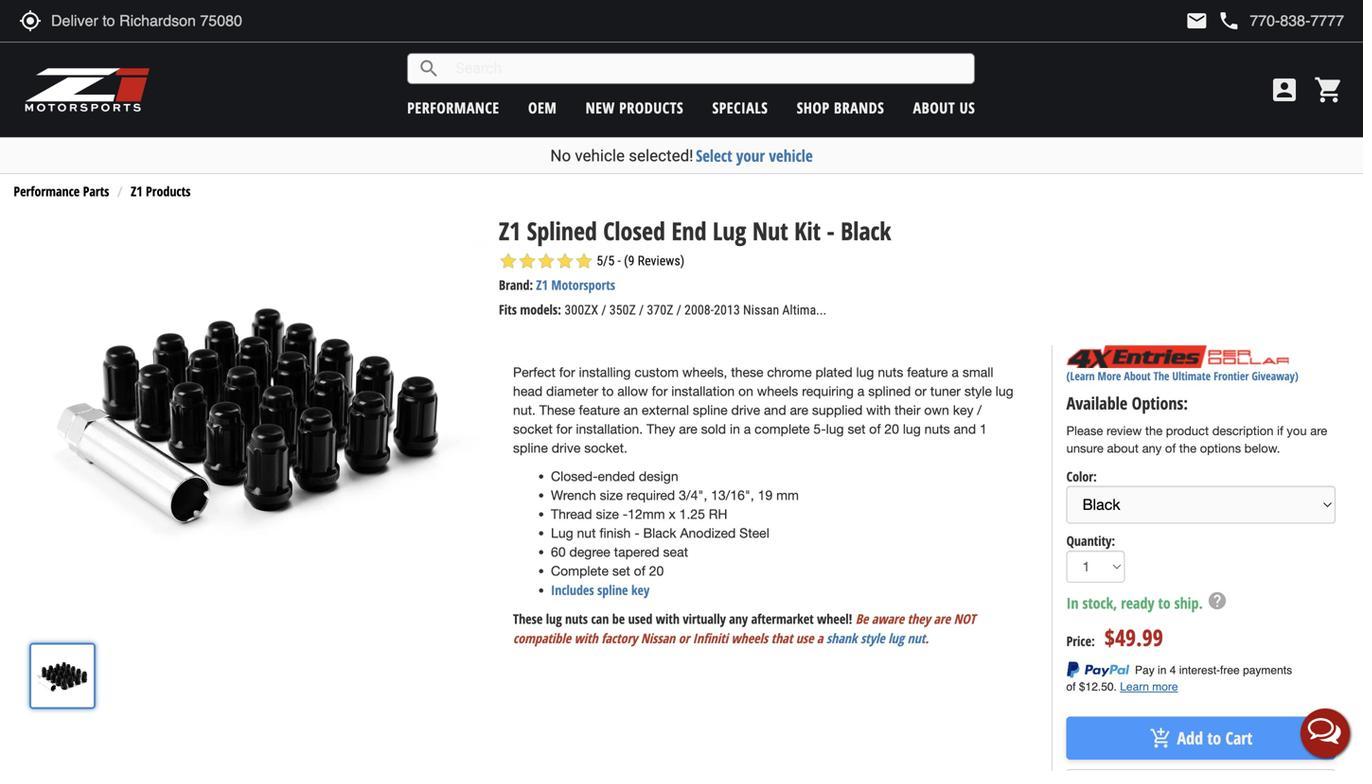 Task type: vqa. For each thing, say whether or not it's contained in the screenshot.
DSC_0495.jpg Image
no



Task type: describe. For each thing, give the bounding box(es) containing it.
(learn more about the ultimate frontier giveaway) available options: please review the product description if you are unsure about any of the options below.
[[1067, 369, 1328, 456]]

tapered
[[614, 544, 660, 560]]

performance parts
[[14, 182, 109, 200]]

2013
[[714, 303, 740, 318]]

the
[[1154, 369, 1170, 384]]

in stock, ready to ship. help
[[1067, 591, 1228, 614]]

12mm
[[628, 507, 665, 522]]

1 vertical spatial feature
[[579, 402, 620, 418]]

allow
[[618, 383, 648, 399]]

with inside perfect for installing custom wheels, these chrome plated lug nuts feature a small head diameter to allow for installation on wheels requiring a splined or tuner style lug nut. these feature an external spline drive and are supplied with their own key / socket for installation. they are sold in a complete 5-lug set of 20 lug nuts and 1 spline drive socket.
[[867, 402, 891, 418]]

1 horizontal spatial and
[[954, 421, 977, 437]]

1 vertical spatial size
[[596, 507, 619, 522]]

wheel!
[[817, 610, 853, 628]]

key inside closed-ended design wrench size required 3/4", 13/16", 19 mm thread size -12mm x 1.25 rh lug nut finish - black anodized steel 60 degree tapered seat complete set of 20 includes spline key
[[632, 581, 650, 599]]

2 star from the left
[[518, 252, 537, 271]]

socket
[[513, 421, 553, 437]]

add_shopping_cart add to cart
[[1150, 727, 1253, 751]]

5 star from the left
[[575, 252, 594, 271]]

specials
[[713, 98, 768, 118]]

20 inside perfect for installing custom wheels, these chrome plated lug nuts feature a small head diameter to allow for installation on wheels requiring a splined or tuner style lug nut. these feature an external spline drive and are supplied with their own key / socket for installation. they are sold in a complete 5-lug set of 20 lug nuts and 1 spline drive socket.
[[885, 421, 900, 437]]

0 vertical spatial for
[[559, 364, 575, 380]]

0 vertical spatial size
[[600, 488, 623, 503]]

be aware they are not compatible with factory nissan or infiniti wheels that use a
[[513, 610, 976, 648]]

1.25
[[680, 507, 705, 522]]

wrench
[[551, 488, 596, 503]]

350z
[[610, 303, 636, 318]]

/ left 350z
[[602, 303, 607, 318]]

shank
[[827, 630, 858, 648]]

altima...
[[783, 303, 827, 318]]

Search search field
[[441, 54, 975, 83]]

or inside be aware they are not compatible with factory nissan or infiniti wheels that use a
[[679, 630, 690, 648]]

infiniti
[[693, 630, 728, 648]]

performance link
[[407, 98, 500, 118]]

search
[[418, 57, 441, 80]]

z1 for splined
[[499, 214, 521, 248]]

price:
[[1067, 633, 1096, 651]]

0 horizontal spatial spline
[[513, 440, 548, 456]]

custom
[[635, 364, 679, 380]]

color:
[[1067, 468, 1097, 486]]

head
[[513, 383, 543, 399]]

frontier
[[1214, 369, 1250, 384]]

4 star from the left
[[556, 252, 575, 271]]

can
[[591, 610, 609, 628]]

5/5 -
[[597, 254, 621, 269]]

diameter
[[547, 383, 599, 399]]

seat
[[663, 544, 689, 560]]

0 horizontal spatial style
[[861, 630, 885, 648]]

account_box link
[[1265, 75, 1305, 105]]

nut.
[[513, 402, 536, 418]]

no vehicle selected! select your vehicle
[[551, 145, 813, 167]]

ready
[[1122, 593, 1155, 614]]

0 vertical spatial the
[[1146, 424, 1163, 439]]

tuner
[[931, 383, 961, 399]]

any inside (learn more about the ultimate frontier giveaway) available options: please review the product description if you are unsure about any of the options below.
[[1143, 442, 1162, 456]]

1 horizontal spatial nut
[[908, 630, 926, 648]]

mm
[[777, 488, 799, 503]]

closed
[[604, 214, 666, 248]]

2 horizontal spatial nuts
[[925, 421, 951, 437]]

z1 motorsports link
[[536, 276, 616, 294]]

shop brands
[[797, 98, 885, 118]]

anodized
[[680, 525, 736, 541]]

products
[[620, 98, 684, 118]]

that
[[772, 630, 793, 648]]

brand:
[[499, 276, 533, 294]]

description
[[1213, 424, 1274, 439]]

wheels inside perfect for installing custom wheels, these chrome plated lug nuts feature a small head diameter to allow for installation on wheels requiring a splined or tuner style lug nut. these feature an external spline drive and are supplied with their own key / socket for installation. they are sold in a complete 5-lug set of 20 lug nuts and 1 spline drive socket.
[[757, 383, 799, 399]]

1 star from the left
[[499, 252, 518, 271]]

you
[[1287, 424, 1308, 439]]

0 horizontal spatial any
[[730, 610, 748, 628]]

about us link
[[914, 98, 976, 118]]

installation.
[[576, 421, 643, 437]]

are left sold
[[679, 421, 698, 437]]

shank style lug nut .
[[827, 630, 929, 648]]

finish
[[600, 525, 631, 541]]

spline for includes
[[598, 581, 628, 599]]

small
[[963, 364, 994, 380]]

about us
[[914, 98, 976, 118]]

options:
[[1132, 392, 1189, 415]]

lug inside closed-ended design wrench size required 3/4", 13/16", 19 mm thread size -12mm x 1.25 rh lug nut finish - black anodized steel 60 degree tapered seat complete set of 20 includes spline key
[[551, 525, 574, 541]]

0 horizontal spatial -
[[623, 507, 628, 522]]

new products link
[[586, 98, 684, 118]]

select your vehicle link
[[696, 145, 813, 167]]

1 vertical spatial the
[[1180, 442, 1197, 456]]

motorsports
[[552, 276, 616, 294]]

oem link
[[528, 98, 557, 118]]

lug inside z1 splined closed end lug nut kit - black star star star star star 5/5 - (9 reviews) brand: z1 motorsports fits models: 300zx / 350z / 370z / 2008-2013 nissan altima...
[[713, 214, 747, 248]]

used
[[628, 610, 653, 628]]

own
[[925, 402, 950, 418]]

1 horizontal spatial -
[[635, 525, 640, 541]]

your
[[737, 145, 765, 167]]

an
[[624, 402, 638, 418]]

socket.
[[585, 440, 628, 456]]

their
[[895, 402, 921, 418]]

3/4",
[[679, 488, 708, 503]]

in
[[1067, 593, 1079, 614]]

sold
[[701, 421, 727, 437]]

performance parts link
[[14, 182, 109, 200]]

z1 motorsports logo image
[[24, 66, 151, 114]]

z1 products link
[[131, 182, 191, 200]]

complete
[[755, 421, 810, 437]]

of inside closed-ended design wrench size required 3/4", 13/16", 19 mm thread size -12mm x 1.25 rh lug nut finish - black anodized steel 60 degree tapered seat complete set of 20 includes spline key
[[634, 563, 646, 579]]

2 horizontal spatial to
[[1208, 727, 1222, 751]]

end
[[672, 214, 707, 248]]

3 star from the left
[[537, 252, 556, 271]]

products
[[146, 182, 191, 200]]

phone link
[[1218, 9, 1345, 32]]

0 vertical spatial nuts
[[878, 364, 904, 380]]

ended
[[598, 469, 635, 484]]

a up tuner at the right of page
[[952, 364, 959, 380]]

includes spline key link
[[551, 581, 650, 599]]

style inside perfect for installing custom wheels, these chrome plated lug nuts feature a small head diameter to allow for installation on wheels requiring a splined or tuner style lug nut. these feature an external spline drive and are supplied with their own key / socket for installation. they are sold in a complete 5-lug set of 20 lug nuts and 1 spline drive socket.
[[965, 383, 992, 399]]

1 vertical spatial for
[[652, 383, 668, 399]]

5-
[[814, 421, 826, 437]]

performance
[[407, 98, 500, 118]]

parts
[[83, 182, 109, 200]]

aware
[[872, 610, 905, 628]]

thread
[[551, 507, 592, 522]]

splined
[[869, 383, 911, 399]]

1 horizontal spatial feature
[[908, 364, 949, 380]]

0 horizontal spatial and
[[764, 402, 787, 418]]



Task type: locate. For each thing, give the bounding box(es) containing it.
lug up compatible
[[546, 610, 562, 628]]

of down tapered at the left of the page
[[634, 563, 646, 579]]

use
[[796, 630, 814, 648]]

2 vertical spatial nuts
[[565, 610, 588, 628]]

nuts left can
[[565, 610, 588, 628]]

z1 left products
[[131, 182, 143, 200]]

the
[[1146, 424, 1163, 439], [1180, 442, 1197, 456]]

set down supplied
[[848, 421, 866, 437]]

and up complete
[[764, 402, 787, 418]]

1 vertical spatial of
[[1166, 442, 1176, 456]]

nut inside closed-ended design wrench size required 3/4", 13/16", 19 mm thread size -12mm x 1.25 rh lug nut finish - black anodized steel 60 degree tapered seat complete set of 20 includes spline key
[[577, 525, 596, 541]]

a left splined
[[858, 383, 865, 399]]

1 vertical spatial style
[[861, 630, 885, 648]]

a inside be aware they are not compatible with factory nissan or infiniti wheels that use a
[[817, 630, 824, 648]]

stock,
[[1083, 593, 1118, 614]]

spline for external
[[693, 402, 728, 418]]

lug down 'aware'
[[889, 630, 905, 648]]

nissan inside be aware they are not compatible with factory nissan or infiniti wheels that use a
[[641, 630, 676, 648]]

20 inside closed-ended design wrench size required 3/4", 13/16", 19 mm thread size -12mm x 1.25 rh lug nut finish - black anodized steel 60 degree tapered seat complete set of 20 includes spline key
[[649, 563, 664, 579]]

0 horizontal spatial vehicle
[[575, 146, 625, 165]]

1 vertical spatial spline
[[513, 440, 548, 456]]

1 vertical spatial any
[[730, 610, 748, 628]]

set inside perfect for installing custom wheels, these chrome plated lug nuts feature a small head diameter to allow for installation on wheels requiring a splined or tuner style lug nut. these feature an external spline drive and are supplied with their own key / socket for installation. they are sold in a complete 5-lug set of 20 lug nuts and 1 spline drive socket.
[[848, 421, 866, 437]]

1 horizontal spatial about
[[1125, 369, 1151, 384]]

1 vertical spatial nut
[[908, 630, 926, 648]]

z1 left splined
[[499, 214, 521, 248]]

wheels inside be aware they are not compatible with factory nissan or infiniti wheels that use a
[[732, 630, 768, 648]]

- inside z1 splined closed end lug nut kit - black star star star star star 5/5 - (9 reviews) brand: z1 motorsports fits models: 300zx / 350z / 370z / 2008-2013 nissan altima...
[[827, 214, 835, 248]]

are right you at the right of the page
[[1311, 424, 1328, 439]]

1 horizontal spatial black
[[841, 214, 892, 248]]

2 horizontal spatial z1
[[536, 276, 548, 294]]

0 horizontal spatial feature
[[579, 402, 620, 418]]

compatible
[[513, 630, 571, 648]]

these
[[540, 402, 576, 418], [513, 610, 543, 628]]

oem
[[528, 98, 557, 118]]

0 vertical spatial nissan
[[743, 303, 780, 318]]

aftermarket
[[752, 610, 814, 628]]

review
[[1107, 424, 1142, 439]]

with right used
[[656, 610, 680, 628]]

black down x
[[644, 525, 677, 541]]

nissan right 2013
[[743, 303, 780, 318]]

wheels left that
[[732, 630, 768, 648]]

0 horizontal spatial of
[[634, 563, 646, 579]]

with down splined
[[867, 402, 891, 418]]

/ up 1
[[978, 402, 982, 418]]

black inside closed-ended design wrench size required 3/4", 13/16", 19 mm thread size -12mm x 1.25 rh lug nut finish - black anodized steel 60 degree tapered seat complete set of 20 includes spline key
[[644, 525, 677, 541]]

0 vertical spatial wheels
[[757, 383, 799, 399]]

2 horizontal spatial -
[[827, 214, 835, 248]]

0 horizontal spatial the
[[1146, 424, 1163, 439]]

z1 up models:
[[536, 276, 548, 294]]

20 down seat
[[649, 563, 664, 579]]

shank style lug nut link
[[827, 630, 926, 648]]

0 vertical spatial about
[[914, 98, 956, 118]]

1 horizontal spatial nuts
[[878, 364, 904, 380]]

the down "options:"
[[1146, 424, 1163, 439]]

0 vertical spatial any
[[1143, 442, 1162, 456]]

with for wheel!
[[656, 610, 680, 628]]

virtually
[[683, 610, 726, 628]]

0 vertical spatial these
[[540, 402, 576, 418]]

2 vertical spatial to
[[1208, 727, 1222, 751]]

kit
[[795, 214, 821, 248]]

or down these lug nuts can be used with virtually any aftermarket wheel!
[[679, 630, 690, 648]]

with down can
[[575, 630, 598, 648]]

0 vertical spatial with
[[867, 402, 891, 418]]

key up used
[[632, 581, 650, 599]]

1 horizontal spatial nissan
[[743, 303, 780, 318]]

complete
[[551, 563, 609, 579]]

2 vertical spatial for
[[557, 421, 573, 437]]

these inside perfect for installing custom wheels, these chrome plated lug nuts feature a small head diameter to allow for installation on wheels requiring a splined or tuner style lug nut. these feature an external spline drive and are supplied with their own key / socket for installation. they are sold in a complete 5-lug set of 20 lug nuts and 1 spline drive socket.
[[540, 402, 576, 418]]

are inside (learn more about the ultimate frontier giveaway) available options: please review the product description if you are unsure about any of the options below.
[[1311, 424, 1328, 439]]

wheels down chrome at the top of page
[[757, 383, 799, 399]]

a right use
[[817, 630, 824, 648]]

1 vertical spatial z1
[[499, 214, 521, 248]]

of
[[870, 421, 881, 437], [1166, 442, 1176, 456], [634, 563, 646, 579]]

they
[[908, 610, 931, 628]]

with
[[867, 402, 891, 418], [656, 610, 680, 628], [575, 630, 598, 648]]

quantity:
[[1067, 532, 1116, 550]]

0 horizontal spatial about
[[914, 98, 956, 118]]

to down 'installing'
[[602, 383, 614, 399]]

z1 for products
[[131, 182, 143, 200]]

lug right tuner at the right of page
[[996, 383, 1014, 399]]

(learn
[[1067, 369, 1095, 384]]

be
[[613, 610, 625, 628]]

ultimate
[[1173, 369, 1211, 384]]

any right about
[[1143, 442, 1162, 456]]

1 vertical spatial about
[[1125, 369, 1151, 384]]

brands
[[834, 98, 885, 118]]

feature up tuner at the right of page
[[908, 364, 949, 380]]

size up finish
[[596, 507, 619, 522]]

0 vertical spatial or
[[915, 383, 927, 399]]

1 vertical spatial black
[[644, 525, 677, 541]]

1 vertical spatial set
[[613, 563, 631, 579]]

for up diameter
[[559, 364, 575, 380]]

0 vertical spatial nut
[[577, 525, 596, 541]]

and left 1
[[954, 421, 977, 437]]

spline inside closed-ended design wrench size required 3/4", 13/16", 19 mm thread size -12mm x 1.25 rh lug nut finish - black anodized steel 60 degree tapered seat complete set of 20 includes spline key
[[598, 581, 628, 599]]

add
[[1178, 727, 1204, 751]]

closed-ended design wrench size required 3/4", 13/16", 19 mm thread size -12mm x 1.25 rh lug nut finish - black anodized steel 60 degree tapered seat complete set of 20 includes spline key
[[551, 469, 799, 599]]

feature up installation.
[[579, 402, 620, 418]]

the down product
[[1180, 442, 1197, 456]]

nissan inside z1 splined closed end lug nut kit - black star star star star star 5/5 - (9 reviews) brand: z1 motorsports fits models: 300zx / 350z / 370z / 2008-2013 nissan altima...
[[743, 303, 780, 318]]

1 horizontal spatial set
[[848, 421, 866, 437]]

more
[[1098, 369, 1122, 384]]

1 horizontal spatial or
[[915, 383, 927, 399]]

lug down their
[[903, 421, 921, 437]]

a right in
[[744, 421, 751, 437]]

please
[[1067, 424, 1104, 439]]

lug up splined
[[857, 364, 875, 380]]

2 vertical spatial z1
[[536, 276, 548, 294]]

they
[[647, 421, 676, 437]]

black
[[841, 214, 892, 248], [644, 525, 677, 541]]

- up tapered at the left of the page
[[635, 525, 640, 541]]

nut up "degree"
[[577, 525, 596, 541]]

1 vertical spatial nuts
[[925, 421, 951, 437]]

these down diameter
[[540, 402, 576, 418]]

1 vertical spatial nissan
[[641, 630, 676, 648]]

black inside z1 splined closed end lug nut kit - black star star star star star 5/5 - (9 reviews) brand: z1 motorsports fits models: 300zx / 350z / 370z / 2008-2013 nissan altima...
[[841, 214, 892, 248]]

0 vertical spatial to
[[602, 383, 614, 399]]

0 vertical spatial -
[[827, 214, 835, 248]]

or inside perfect for installing custom wheels, these chrome plated lug nuts feature a small head diameter to allow for installation on wheels requiring a splined or tuner style lug nut. these feature an external spline drive and are supplied with their own key / socket for installation. they are sold in a complete 5-lug set of 20 lug nuts and 1 spline drive socket.
[[915, 383, 927, 399]]

0 vertical spatial 20
[[885, 421, 900, 437]]

nissan down used
[[641, 630, 676, 648]]

nut down the they
[[908, 630, 926, 648]]

lug up 60
[[551, 525, 574, 541]]

1 vertical spatial these
[[513, 610, 543, 628]]

are up complete
[[790, 402, 809, 418]]

with for infiniti
[[575, 630, 598, 648]]

specials link
[[713, 98, 768, 118]]

1 vertical spatial and
[[954, 421, 977, 437]]

1 horizontal spatial vehicle
[[769, 145, 813, 167]]

below.
[[1245, 442, 1281, 456]]

0 horizontal spatial drive
[[552, 440, 581, 456]]

no
[[551, 146, 571, 165]]

0 horizontal spatial with
[[575, 630, 598, 648]]

black right 'kit'
[[841, 214, 892, 248]]

these lug nuts can be used with virtually any aftermarket wheel!
[[513, 610, 856, 628]]

- up finish
[[623, 507, 628, 522]]

1 horizontal spatial lug
[[713, 214, 747, 248]]

lug down supplied
[[826, 421, 844, 437]]

0 vertical spatial set
[[848, 421, 866, 437]]

installing
[[579, 364, 631, 380]]

these
[[731, 364, 764, 380]]

2 vertical spatial of
[[634, 563, 646, 579]]

design
[[639, 469, 679, 484]]

about left the us
[[914, 98, 956, 118]]

1 horizontal spatial 20
[[885, 421, 900, 437]]

0 vertical spatial of
[[870, 421, 881, 437]]

about
[[1108, 442, 1139, 456]]

size down ended
[[600, 488, 623, 503]]

0 vertical spatial black
[[841, 214, 892, 248]]

1 horizontal spatial the
[[1180, 442, 1197, 456]]

wheels
[[757, 383, 799, 399], [732, 630, 768, 648]]

z1 products
[[131, 182, 191, 200]]

on
[[739, 383, 754, 399]]

/
[[602, 303, 607, 318], [639, 303, 644, 318], [677, 303, 682, 318], [978, 402, 982, 418]]

1 vertical spatial lug
[[551, 525, 574, 541]]

1 horizontal spatial with
[[656, 610, 680, 628]]

- right 'kit'
[[827, 214, 835, 248]]

0 vertical spatial spline
[[693, 402, 728, 418]]

/ inside perfect for installing custom wheels, these chrome plated lug nuts feature a small head diameter to allow for installation on wheels requiring a splined or tuner style lug nut. these feature an external spline drive and are supplied with their own key / socket for installation. they are sold in a complete 5-lug set of 20 lug nuts and 1 spline drive socket.
[[978, 402, 982, 418]]

0 vertical spatial feature
[[908, 364, 949, 380]]

these up compatible
[[513, 610, 543, 628]]

2 vertical spatial -
[[635, 525, 640, 541]]

1 horizontal spatial any
[[1143, 442, 1162, 456]]

mail phone
[[1186, 9, 1241, 32]]

0 horizontal spatial nissan
[[641, 630, 676, 648]]

perfect
[[513, 364, 556, 380]]

1 horizontal spatial key
[[953, 402, 974, 418]]

drive up closed-
[[552, 440, 581, 456]]

1 horizontal spatial drive
[[732, 402, 761, 418]]

feature
[[908, 364, 949, 380], [579, 402, 620, 418]]

set inside closed-ended design wrench size required 3/4", 13/16", 19 mm thread size -12mm x 1.25 rh lug nut finish - black anodized steel 60 degree tapered seat complete set of 20 includes spline key
[[613, 563, 631, 579]]

factory
[[602, 630, 638, 648]]

1 vertical spatial key
[[632, 581, 650, 599]]

2 horizontal spatial of
[[1166, 442, 1176, 456]]

wheels,
[[683, 364, 728, 380]]

with inside be aware they are not compatible with factory nissan or infiniti wheels that use a
[[575, 630, 598, 648]]

are left not
[[934, 610, 951, 628]]

nuts up splined
[[878, 364, 904, 380]]

1 vertical spatial wheels
[[732, 630, 768, 648]]

nuts down the own
[[925, 421, 951, 437]]

2 vertical spatial with
[[575, 630, 598, 648]]

spline down socket
[[513, 440, 548, 456]]

0 vertical spatial drive
[[732, 402, 761, 418]]

if
[[1278, 424, 1284, 439]]

star
[[499, 252, 518, 271], [518, 252, 537, 271], [537, 252, 556, 271], [556, 252, 575, 271], [575, 252, 594, 271]]

style down small
[[965, 383, 992, 399]]

to inside in stock, ready to ship. help
[[1159, 593, 1171, 614]]

0 vertical spatial z1
[[131, 182, 143, 200]]

.
[[926, 630, 929, 648]]

degree
[[570, 544, 611, 560]]

spline up sold
[[693, 402, 728, 418]]

about left the the
[[1125, 369, 1151, 384]]

includes
[[551, 581, 594, 599]]

to inside perfect for installing custom wheels, these chrome plated lug nuts feature a small head diameter to allow for installation on wheels requiring a splined or tuner style lug nut. these feature an external spline drive and are supplied with their own key / socket for installation. they are sold in a complete 5-lug set of 20 lug nuts and 1 spline drive socket.
[[602, 383, 614, 399]]

for down custom
[[652, 383, 668, 399]]

z1
[[131, 182, 143, 200], [499, 214, 521, 248], [536, 276, 548, 294]]

/ right 370z
[[677, 303, 682, 318]]

1 horizontal spatial z1
[[499, 214, 521, 248]]

of inside (learn more about the ultimate frontier giveaway) available options: please review the product description if you are unsure about any of the options below.
[[1166, 442, 1176, 456]]

shopping_cart link
[[1310, 75, 1345, 105]]

of inside perfect for installing custom wheels, these chrome plated lug nuts feature a small head diameter to allow for installation on wheels requiring a splined or tuner style lug nut. these feature an external spline drive and are supplied with their own key / socket for installation. they are sold in a complete 5-lug set of 20 lug nuts and 1 spline drive socket.
[[870, 421, 881, 437]]

key down tuner at the right of page
[[953, 402, 974, 418]]

set down tapered at the left of the page
[[613, 563, 631, 579]]

a
[[952, 364, 959, 380], [858, 383, 865, 399], [744, 421, 751, 437], [817, 630, 824, 648]]

key inside perfect for installing custom wheels, these chrome plated lug nuts feature a small head diameter to allow for installation on wheels requiring a splined or tuner style lug nut. these feature an external spline drive and are supplied with their own key / socket for installation. they are sold in a complete 5-lug set of 20 lug nuts and 1 spline drive socket.
[[953, 402, 974, 418]]

2008-
[[685, 303, 714, 318]]

style
[[965, 383, 992, 399], [861, 630, 885, 648]]

0 vertical spatial style
[[965, 383, 992, 399]]

1 vertical spatial drive
[[552, 440, 581, 456]]

drive down on
[[732, 402, 761, 418]]

0 vertical spatial lug
[[713, 214, 747, 248]]

20 down their
[[885, 421, 900, 437]]

vehicle right your
[[769, 145, 813, 167]]

performance
[[14, 182, 80, 200]]

selected!
[[629, 146, 694, 165]]

chrome
[[767, 364, 812, 380]]

are inside be aware they are not compatible with factory nissan or infiniti wheels that use a
[[934, 610, 951, 628]]

required
[[627, 488, 675, 503]]

370z
[[647, 303, 674, 318]]

0 vertical spatial key
[[953, 402, 974, 418]]

any right virtually
[[730, 610, 748, 628]]

spline up be
[[598, 581, 628, 599]]

to right add
[[1208, 727, 1222, 751]]

style down be
[[861, 630, 885, 648]]

unsure
[[1067, 442, 1104, 456]]

/ right 350z
[[639, 303, 644, 318]]

2 horizontal spatial spline
[[693, 402, 728, 418]]

set
[[848, 421, 866, 437], [613, 563, 631, 579]]

nut
[[753, 214, 789, 248]]

1 vertical spatial -
[[623, 507, 628, 522]]

of down product
[[1166, 442, 1176, 456]]

about inside (learn more about the ultimate frontier giveaway) available options: please review the product description if you are unsure about any of the options below.
[[1125, 369, 1151, 384]]

1 vertical spatial 20
[[649, 563, 664, 579]]

shop
[[797, 98, 830, 118]]

to left ship.
[[1159, 593, 1171, 614]]

new
[[586, 98, 615, 118]]

account_box
[[1270, 75, 1300, 105]]

phone
[[1218, 9, 1241, 32]]

for right socket
[[557, 421, 573, 437]]

vehicle right no
[[575, 146, 625, 165]]

1 horizontal spatial style
[[965, 383, 992, 399]]

perfect for installing custom wheels, these chrome plated lug nuts feature a small head diameter to allow for installation on wheels requiring a splined or tuner style lug nut. these feature an external spline drive and are supplied with their own key / socket for installation. they are sold in a complete 5-lug set of 20 lug nuts and 1 spline drive socket.
[[513, 364, 1014, 456]]

0 horizontal spatial nuts
[[565, 610, 588, 628]]

0 horizontal spatial nut
[[577, 525, 596, 541]]

1 vertical spatial or
[[679, 630, 690, 648]]

0 horizontal spatial 20
[[649, 563, 664, 579]]

(learn more about the ultimate frontier giveaway) link
[[1067, 369, 1299, 384]]

1
[[980, 421, 988, 437]]

x
[[669, 507, 676, 522]]

vehicle inside no vehicle selected! select your vehicle
[[575, 146, 625, 165]]

2 horizontal spatial with
[[867, 402, 891, 418]]

0 horizontal spatial key
[[632, 581, 650, 599]]

models:
[[520, 301, 562, 319]]

0 vertical spatial and
[[764, 402, 787, 418]]

lug right end
[[713, 214, 747, 248]]

installation
[[672, 383, 735, 399]]

0 horizontal spatial black
[[644, 525, 677, 541]]

of down splined
[[870, 421, 881, 437]]

or up their
[[915, 383, 927, 399]]

0 horizontal spatial to
[[602, 383, 614, 399]]



